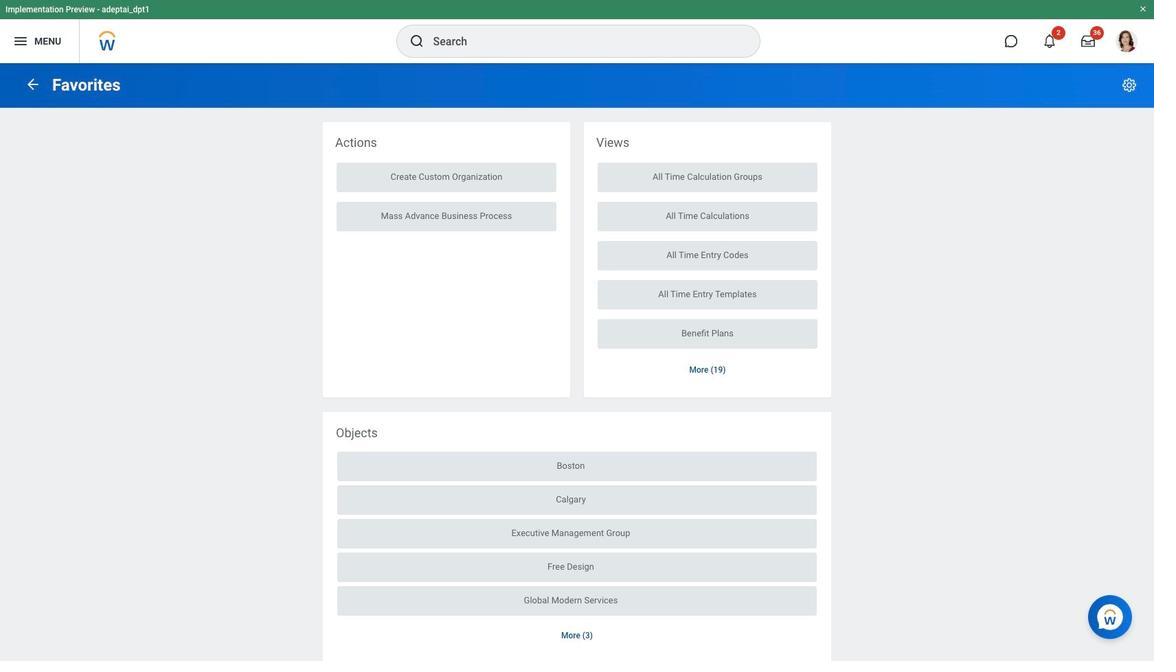 Task type: vqa. For each thing, say whether or not it's contained in the screenshot.
THE SUPERVISORY ORGANIZATION in the top of the page
no



Task type: locate. For each thing, give the bounding box(es) containing it.
configure image
[[1121, 77, 1138, 93]]

main content
[[0, 63, 1154, 662]]

notifications large image
[[1043, 34, 1057, 48]]

justify image
[[12, 33, 29, 49]]

banner
[[0, 0, 1154, 63]]

profile logan mcneil image
[[1116, 30, 1138, 55]]



Task type: describe. For each thing, give the bounding box(es) containing it.
close environment banner image
[[1139, 5, 1148, 13]]

items selected list
[[336, 452, 818, 616]]

inbox large image
[[1082, 34, 1095, 48]]

previous page image
[[25, 76, 41, 92]]

Search Workday  search field
[[433, 26, 731, 56]]

search image
[[409, 33, 425, 49]]



